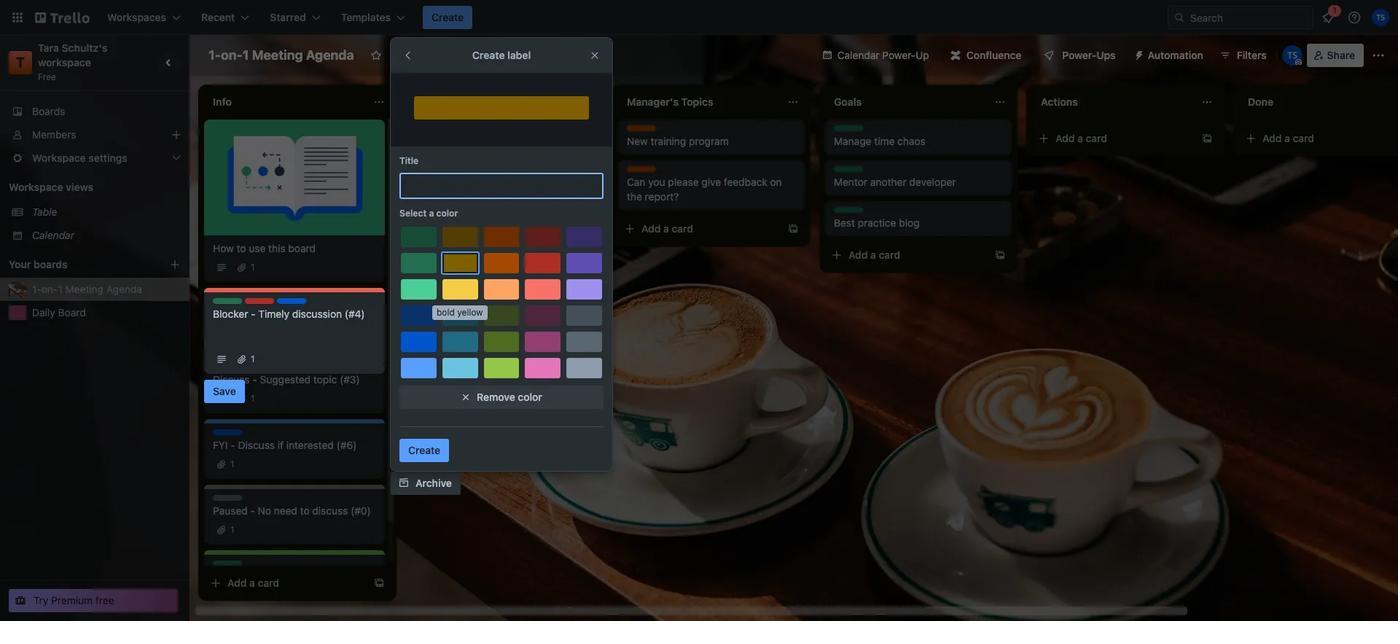 Task type: describe. For each thing, give the bounding box(es) containing it.
1 vertical spatial 1-on-1 meeting agenda
[[32, 283, 142, 295]]

if inside discuss i think we can improve velocity if we make some tooling changes.
[[567, 246, 573, 258]]

on inside 'the team is stuck on x, how can we move forward?'
[[506, 135, 518, 147]]

changes.
[[511, 260, 554, 273]]

boards
[[32, 105, 65, 117]]

a for create from template… image to the top
[[1078, 132, 1083, 144]]

need
[[274, 505, 297, 517]]

share button
[[1307, 44, 1364, 67]]

the
[[420, 135, 438, 147]]

yellow
[[457, 307, 483, 318]]

confluence
[[967, 49, 1022, 61]]

automation button
[[1128, 44, 1212, 67]]

sm image
[[1128, 44, 1148, 64]]

mentor another developer link
[[834, 175, 1003, 190]]

paused - no need to discuss (#0) link
[[213, 504, 376, 518]]

change for change cover
[[416, 372, 453, 384]]

on inside discuss can you please give feedback on the report?
[[770, 176, 782, 188]]

create for the bottom the create 'button'
[[408, 444, 441, 456]]

- for suggested
[[252, 373, 257, 386]]

calendar for calendar
[[32, 229, 74, 241]]

color: orange, title: "discuss" element for training
[[627, 125, 660, 136]]

power-ups button
[[1033, 44, 1125, 67]]

save
[[213, 385, 236, 397]]

blog
[[899, 217, 920, 229]]

daily board link
[[32, 306, 181, 320]]

manage
[[834, 135, 872, 147]]

discuss i think we can improve velocity if we make some tooling changes.
[[420, 236, 589, 273]]

paused paused - no need to discuss (#0)
[[213, 495, 371, 517]]

calendar power-up
[[838, 49, 929, 61]]

x,
[[520, 135, 530, 147]]

free
[[95, 594, 114, 607]]

please
[[668, 176, 699, 188]]

agenda inside '1-on-1 meeting agenda' text field
[[306, 47, 354, 63]]

1-on-1 meeting agenda inside text field
[[209, 47, 354, 63]]

discuss new training program
[[627, 125, 729, 147]]

1- inside text field
[[209, 47, 221, 63]]

close popover image
[[589, 50, 601, 61]]

edit dates button
[[391, 446, 473, 469]]

try premium free
[[34, 594, 114, 607]]

discuss i've drafted my goals for the next few months. any feedback?
[[420, 181, 575, 217]]

boards
[[34, 258, 68, 271]]

calendar for calendar power-up
[[838, 49, 880, 61]]

goal mentor another developer
[[834, 166, 956, 188]]

move
[[416, 398, 442, 411]]

automation
[[1148, 49, 1204, 61]]

edit dates
[[416, 451, 464, 463]]

create inside primary element
[[432, 11, 464, 23]]

a for create from template… icon corresponding to i think we can improve velocity if we make some tooling changes.
[[457, 292, 462, 305]]

power-ups
[[1063, 49, 1116, 61]]

remove color
[[477, 391, 542, 403]]

change cover button
[[391, 367, 491, 390]]

members
[[32, 128, 76, 141]]

the team is stuck on x, how can we move forward? link
[[420, 134, 589, 163]]

bold yellow tooltip
[[432, 306, 488, 320]]

share
[[1328, 49, 1355, 61]]

your
[[9, 258, 31, 271]]

power- inside button
[[1063, 49, 1097, 61]]

premium
[[51, 594, 93, 607]]

discuss - suggested topic (#3) link
[[213, 373, 376, 387]]

0 horizontal spatial 1-
[[32, 283, 41, 295]]

we for discuss i think we can improve velocity if we make some tooling changes.
[[575, 246, 589, 258]]

board image
[[525, 49, 536, 61]]

star or unstar board image
[[370, 50, 382, 61]]

schultz's
[[62, 42, 107, 54]]

bold yellow
[[437, 307, 483, 318]]

move
[[420, 149, 445, 162]]

tara schultz (taraschultz7) image
[[1282, 45, 1303, 66]]

change cover
[[416, 372, 482, 384]]

blocker - timely discussion (#4)
[[213, 308, 365, 320]]

add a card button for create from template… image to the top
[[1032, 127, 1196, 150]]

another
[[871, 176, 907, 188]]

can inside 'the team is stuck on x, how can we move forward?'
[[555, 135, 572, 147]]

change members button
[[391, 341, 509, 364]]

table
[[32, 206, 57, 218]]

views
[[66, 181, 93, 193]]

open information menu image
[[1347, 10, 1362, 25]]

discuss for new
[[627, 125, 660, 136]]

1 paused from the top
[[213, 495, 244, 506]]

improve
[[487, 246, 525, 258]]

add a card button for create from template… icon to the left
[[204, 572, 367, 595]]

daily board
[[32, 306, 86, 319]]

we for the team is stuck on x, how can we move forward?
[[575, 135, 588, 147]]

developer
[[910, 176, 956, 188]]

no
[[258, 505, 271, 517]]

velocity
[[527, 246, 564, 258]]

your boards
[[9, 258, 68, 271]]

create from template… image for i think we can improve velocity if we make some tooling changes.
[[580, 293, 592, 305]]

open card
[[416, 293, 466, 306]]

t link
[[9, 51, 32, 74]]

add a card button for create from template… icon corresponding to i think we can improve velocity if we make some tooling changes.
[[411, 287, 575, 311]]

suggested
[[260, 373, 311, 386]]

a for create from template… icon to the left
[[249, 577, 255, 589]]

give
[[702, 176, 721, 188]]

create button inside primary element
[[423, 6, 473, 29]]

customize views image
[[585, 48, 600, 63]]

visible
[[473, 49, 504, 61]]

1-on-1 meeting agenda link
[[32, 282, 181, 297]]

i think we can improve velocity if we make some tooling changes. link
[[420, 245, 589, 274]]

goal inside goal manage time chaos
[[834, 125, 853, 136]]

change members
[[416, 346, 501, 358]]

1 inside '1-on-1 meeting agenda' text field
[[243, 47, 249, 63]]

interested
[[286, 439, 334, 451]]

table link
[[32, 205, 181, 219]]

copy button
[[391, 419, 449, 443]]

tara schultz's workspace free
[[38, 42, 110, 82]]

chaos
[[898, 135, 926, 147]]

if inside "fyi fyi - discuss if interested (#6)"
[[278, 439, 284, 451]]

manage time chaos link
[[834, 134, 1003, 149]]

free
[[38, 71, 56, 82]]

time
[[874, 135, 895, 147]]

0 vertical spatial color
[[436, 208, 458, 219]]

1 vertical spatial create from template… image
[[787, 223, 799, 235]]

open card link
[[391, 288, 474, 311]]

best practice blog link
[[834, 216, 1003, 230]]

tara schultz (taraschultz7) image
[[1372, 9, 1390, 26]]

you
[[648, 176, 665, 188]]

workspace for workspace visible
[[417, 49, 471, 61]]

tara schultz's workspace link
[[38, 42, 110, 69]]

title
[[400, 155, 419, 166]]

Board name text field
[[201, 44, 361, 67]]

1 vertical spatial meeting
[[65, 283, 104, 295]]



Task type: locate. For each thing, give the bounding box(es) containing it.
2 edit from the top
[[416, 451, 434, 463]]

create button up workspace visible button
[[423, 6, 473, 29]]

discuss inside discuss i think we can improve velocity if we make some tooling changes.
[[420, 236, 453, 247]]

ups
[[1097, 49, 1116, 61]]

2 change from the top
[[416, 372, 453, 384]]

i've
[[420, 190, 436, 203]]

color: orange, title: "discuss" element up make
[[420, 236, 453, 247]]

add a card
[[1056, 132, 1108, 144], [1263, 132, 1315, 144], [642, 222, 693, 235], [849, 249, 901, 261], [435, 292, 486, 305], [227, 577, 279, 589]]

discuss inside discuss i've drafted my goals for the next few months. any feedback?
[[420, 181, 453, 192]]

boards link
[[0, 100, 190, 123]]

copy
[[416, 424, 441, 437]]

1 vertical spatial workspace
[[9, 181, 63, 193]]

if right the "velocity"
[[567, 246, 573, 258]]

1 horizontal spatial workspace
[[417, 49, 471, 61]]

discuss left interested
[[238, 439, 275, 451]]

we right the "velocity"
[[575, 246, 589, 258]]

1
[[243, 47, 249, 63], [251, 262, 255, 273], [58, 283, 63, 295], [251, 354, 255, 365], [251, 393, 255, 404], [230, 459, 234, 470], [230, 524, 234, 535]]

1-on-1 meeting agenda
[[209, 47, 354, 63], [32, 283, 142, 295]]

program
[[689, 135, 729, 147]]

discuss inside "fyi fyi - discuss if interested (#6)"
[[238, 439, 275, 451]]

how to use this board link
[[213, 241, 376, 256]]

0 horizontal spatial on-
[[41, 283, 58, 295]]

to inside paused paused - no need to discuss (#0)
[[300, 505, 310, 517]]

1 notification image
[[1320, 9, 1337, 26]]

bold
[[437, 307, 455, 318]]

1 the from the left
[[537, 190, 552, 203]]

on left x,
[[506, 135, 518, 147]]

calendar down "table"
[[32, 229, 74, 241]]

change for change members
[[416, 346, 453, 358]]

1 horizontal spatial create from template… image
[[580, 293, 592, 305]]

0 horizontal spatial create from template… image
[[373, 577, 385, 589]]

blocker - timely discussion (#4) link
[[213, 307, 376, 322]]

discuss up report?
[[627, 166, 660, 177]]

None text field
[[400, 173, 604, 199]]

goal inside goal best practice blog
[[834, 207, 853, 218]]

1 vertical spatial can
[[467, 246, 484, 258]]

color: red, title: "blocker" element
[[245, 298, 277, 309], [245, 298, 277, 309]]

color: yellow, title: none image
[[414, 96, 589, 120]]

1 vertical spatial on-
[[41, 283, 58, 295]]

0 horizontal spatial 1-on-1 meeting agenda
[[32, 283, 142, 295]]

2 the from the left
[[627, 190, 642, 203]]

color: orange, title: "discuss" element up save at the bottom
[[213, 364, 246, 375]]

1 horizontal spatial create from template… image
[[1202, 133, 1213, 144]]

to right the need
[[300, 505, 310, 517]]

return to previous screen image
[[402, 50, 414, 61]]

color: orange, title: "discuss" element for think
[[420, 236, 453, 247]]

edit for edit dates
[[416, 451, 434, 463]]

0 horizontal spatial the
[[537, 190, 552, 203]]

fyi - discuss if interested (#6) link
[[213, 438, 376, 453]]

0 vertical spatial edit
[[416, 319, 434, 332]]

can you please give feedback on the report? link
[[627, 175, 796, 204]]

edit labels
[[416, 319, 465, 332]]

discuss up can
[[627, 125, 660, 136]]

edit inside button
[[416, 319, 434, 332]]

0 horizontal spatial workspace
[[9, 181, 63, 193]]

color: orange, title: "discuss" element for drafted
[[420, 181, 453, 192]]

2 horizontal spatial create from template… image
[[995, 249, 1006, 261]]

create left label
[[472, 49, 505, 61]]

can
[[555, 135, 572, 147], [467, 246, 484, 258]]

some
[[448, 260, 474, 273]]

training
[[651, 135, 686, 147]]

on- inside text field
[[221, 47, 243, 63]]

add board image
[[169, 259, 181, 271]]

discuss left suggested
[[213, 373, 250, 386]]

a for create from template… icon associated with best practice blog
[[871, 249, 876, 261]]

0 vertical spatial on
[[506, 135, 518, 147]]

1 vertical spatial change
[[416, 372, 453, 384]]

discuss
[[627, 125, 660, 136], [627, 166, 660, 177], [420, 181, 453, 192], [420, 236, 453, 247], [213, 364, 246, 375], [213, 373, 250, 386], [238, 439, 275, 451]]

0 horizontal spatial to
[[237, 242, 246, 254]]

color down drafted
[[436, 208, 458, 219]]

(#0)
[[351, 505, 371, 517]]

0 vertical spatial create from template… image
[[1202, 133, 1213, 144]]

workspace inside button
[[417, 49, 471, 61]]

1 vertical spatial on
[[770, 176, 782, 188]]

board
[[58, 306, 86, 319]]

- for discuss
[[231, 439, 235, 451]]

1 vertical spatial if
[[278, 439, 284, 451]]

0 vertical spatial create
[[432, 11, 464, 23]]

1 vertical spatial create button
[[400, 439, 449, 462]]

can right how
[[555, 135, 572, 147]]

0 vertical spatial if
[[567, 246, 573, 258]]

0 vertical spatial change
[[416, 346, 453, 358]]

create button down copy
[[400, 439, 449, 462]]

discuss inside discuss new training program
[[627, 125, 660, 136]]

your boards with 2 items element
[[9, 256, 147, 273]]

1 horizontal spatial meeting
[[252, 47, 303, 63]]

a for the bottom create from template… image
[[664, 222, 669, 235]]

create
[[432, 11, 464, 23], [472, 49, 505, 61], [408, 444, 441, 456]]

calendar inside calendar power-up link
[[838, 49, 880, 61]]

how to use this board
[[213, 242, 316, 254]]

1 horizontal spatial calendar
[[838, 49, 880, 61]]

new training program link
[[627, 134, 796, 149]]

archive
[[416, 477, 452, 489]]

Blocker - Timely discussion (#4) text field
[[213, 307, 376, 348]]

1 horizontal spatial color
[[518, 391, 542, 403]]

1 vertical spatial create
[[472, 49, 505, 61]]

- for no
[[250, 505, 255, 517]]

create from template… image
[[995, 249, 1006, 261], [580, 293, 592, 305], [373, 577, 385, 589]]

add
[[1056, 132, 1075, 144], [1263, 132, 1282, 144], [642, 222, 661, 235], [849, 249, 868, 261], [435, 292, 454, 305], [227, 577, 247, 589]]

1 horizontal spatial 1-
[[209, 47, 221, 63]]

drafted
[[439, 190, 474, 203]]

color: black, title: "paused" element
[[213, 495, 244, 506]]

edit
[[416, 319, 434, 332], [416, 451, 434, 463]]

1 inside 1-on-1 meeting agenda link
[[58, 283, 63, 295]]

select a color
[[400, 208, 458, 219]]

edit card image
[[366, 295, 378, 306]]

discuss up save at the bottom
[[213, 364, 246, 375]]

meeting inside text field
[[252, 47, 303, 63]]

0 horizontal spatial if
[[278, 439, 284, 451]]

this
[[268, 242, 286, 254]]

2 vertical spatial create from template… image
[[373, 577, 385, 589]]

discuss up few
[[420, 181, 453, 192]]

- left no
[[250, 505, 255, 517]]

1 horizontal spatial can
[[555, 135, 572, 147]]

0 vertical spatial calendar
[[838, 49, 880, 61]]

use
[[249, 242, 266, 254]]

edit left dates
[[416, 451, 434, 463]]

discuss can you please give feedback on the report?
[[627, 166, 782, 203]]

move button
[[391, 393, 450, 416]]

goal inside the goal mentor another developer
[[834, 166, 853, 177]]

1 vertical spatial color
[[518, 391, 542, 403]]

change up move at bottom
[[416, 372, 453, 384]]

on right feedback
[[770, 176, 782, 188]]

is
[[467, 135, 475, 147]]

the team is stuck on x, how can we move forward?
[[420, 135, 588, 162]]

color: orange, title: "discuss" element up few
[[420, 181, 453, 192]]

0 horizontal spatial can
[[467, 246, 484, 258]]

color: orange, title: "discuss" element for you
[[627, 166, 660, 177]]

how
[[533, 135, 552, 147]]

calendar
[[838, 49, 880, 61], [32, 229, 74, 241]]

0 vertical spatial 1-on-1 meeting agenda
[[209, 47, 354, 63]]

1 horizontal spatial if
[[567, 246, 573, 258]]

1 vertical spatial edit
[[416, 451, 434, 463]]

calendar left the up
[[838, 49, 880, 61]]

workspace
[[417, 49, 471, 61], [9, 181, 63, 193]]

discuss for discuss
[[213, 364, 246, 375]]

0 vertical spatial create from template… image
[[995, 249, 1006, 261]]

color: orange, title: "discuss" element up can
[[627, 125, 660, 136]]

can
[[627, 176, 646, 188]]

1 edit from the top
[[416, 319, 434, 332]]

0 vertical spatial create button
[[423, 6, 473, 29]]

meeting
[[252, 47, 303, 63], [65, 283, 104, 295]]

edit left labels
[[416, 319, 434, 332]]

the inside discuss i've drafted my goals for the next few months. any feedback?
[[537, 190, 552, 203]]

color: blue, title: "fyi" element
[[277, 298, 306, 309], [277, 298, 306, 309], [213, 429, 242, 440]]

discuss inside discuss can you please give feedback on the report?
[[627, 166, 660, 177]]

1 power- from the left
[[883, 49, 916, 61]]

show menu image
[[1372, 48, 1386, 63]]

select
[[400, 208, 427, 219]]

1 horizontal spatial the
[[627, 190, 642, 203]]

can up some at the left of the page
[[467, 246, 484, 258]]

-
[[251, 308, 256, 320], [252, 373, 257, 386], [231, 439, 235, 451], [250, 505, 255, 517]]

0 horizontal spatial meeting
[[65, 283, 104, 295]]

mentor
[[834, 176, 868, 188]]

confluence button
[[942, 44, 1031, 67]]

0 horizontal spatial color
[[436, 208, 458, 219]]

change down "edit labels" button
[[416, 346, 453, 358]]

color: green, title: "goal" element
[[834, 125, 863, 136], [834, 166, 863, 177], [834, 207, 863, 218], [213, 298, 242, 309], [213, 298, 242, 309], [213, 561, 242, 572]]

2 power- from the left
[[1063, 49, 1097, 61]]

- left timely
[[251, 308, 256, 320]]

0 vertical spatial workspace
[[417, 49, 471, 61]]

stuck
[[477, 135, 503, 147]]

1 horizontal spatial on-
[[221, 47, 243, 63]]

1 horizontal spatial power-
[[1063, 49, 1097, 61]]

create up workspace visible button
[[432, 11, 464, 23]]

the inside discuss can you please give feedback on the report?
[[627, 190, 642, 203]]

0 horizontal spatial on
[[506, 135, 518, 147]]

timely
[[258, 308, 289, 320]]

0 horizontal spatial calendar
[[32, 229, 74, 241]]

next
[[555, 190, 575, 203]]

feedback?
[[501, 205, 550, 217]]

new
[[627, 135, 648, 147]]

workspace for workspace views
[[9, 181, 63, 193]]

0 vertical spatial to
[[237, 242, 246, 254]]

calendar link
[[32, 228, 181, 243]]

the right for
[[537, 190, 552, 203]]

discuss for i
[[420, 236, 453, 247]]

create for create label
[[472, 49, 505, 61]]

add a card button for create from template… icon associated with best practice blog
[[825, 244, 989, 267]]

0 vertical spatial agenda
[[306, 47, 354, 63]]

few
[[420, 205, 437, 217]]

(#6)
[[337, 439, 357, 451]]

color right remove on the left bottom
[[518, 391, 542, 403]]

calendar power-up link
[[813, 44, 938, 67]]

0 vertical spatial on-
[[221, 47, 243, 63]]

on
[[506, 135, 518, 147], [770, 176, 782, 188]]

1 horizontal spatial on
[[770, 176, 782, 188]]

0 horizontal spatial agenda
[[106, 283, 142, 295]]

workspace right return to previous screen image
[[417, 49, 471, 61]]

agenda left star or unstar board icon
[[306, 47, 354, 63]]

can inside discuss i think we can improve velocity if we make some tooling changes.
[[467, 246, 484, 258]]

fyi
[[277, 298, 291, 309], [277, 298, 291, 309], [213, 429, 226, 440], [213, 439, 228, 451]]

color inside 'remove color' "button"
[[518, 391, 542, 403]]

Search field
[[1186, 7, 1313, 28]]

daily
[[32, 306, 55, 319]]

workspace up "table"
[[9, 181, 63, 193]]

we up some at the left of the page
[[451, 246, 465, 258]]

create label
[[472, 49, 531, 61]]

discuss up make
[[420, 236, 453, 247]]

edit for edit labels
[[416, 319, 434, 332]]

we inside 'the team is stuck on x, how can we move forward?'
[[575, 135, 588, 147]]

agenda
[[306, 47, 354, 63], [106, 283, 142, 295]]

discuss for i've
[[420, 181, 453, 192]]

agenda inside 1-on-1 meeting agenda link
[[106, 283, 142, 295]]

if left interested
[[278, 439, 284, 451]]

1 vertical spatial to
[[300, 505, 310, 517]]

workspace visible button
[[391, 44, 513, 67]]

0 horizontal spatial create from template… image
[[787, 223, 799, 235]]

the down can
[[627, 190, 642, 203]]

0 vertical spatial meeting
[[252, 47, 303, 63]]

1 vertical spatial agenda
[[106, 283, 142, 295]]

color: orange, title: "discuss" element up report?
[[627, 166, 660, 177]]

2 paused from the top
[[213, 505, 248, 517]]

1 vertical spatial 1-
[[32, 283, 41, 295]]

remove color button
[[400, 386, 604, 409]]

for
[[521, 190, 534, 203]]

1 horizontal spatial agenda
[[306, 47, 354, 63]]

i
[[420, 246, 423, 258]]

- inside paused paused - no need to discuss (#0)
[[250, 505, 255, 517]]

create from template… image
[[1202, 133, 1213, 144], [787, 223, 799, 235]]

discussion
[[292, 308, 342, 320]]

add a card button for the bottom create from template… image
[[618, 217, 782, 241]]

0 horizontal spatial power-
[[883, 49, 916, 61]]

search image
[[1174, 12, 1186, 23]]

goal best practice blog
[[834, 207, 920, 229]]

on-
[[221, 47, 243, 63], [41, 283, 58, 295]]

2 vertical spatial create
[[408, 444, 441, 456]]

save button
[[204, 380, 245, 403]]

discuss discuss - suggested topic (#3)
[[213, 364, 360, 386]]

months.
[[440, 205, 478, 217]]

primary element
[[0, 0, 1399, 35]]

color: orange, title: "discuss" element
[[627, 125, 660, 136], [627, 166, 660, 177], [420, 181, 453, 192], [420, 236, 453, 247], [213, 364, 246, 375]]

discuss for can
[[627, 166, 660, 177]]

1 horizontal spatial to
[[300, 505, 310, 517]]

1 vertical spatial create from template… image
[[580, 293, 592, 305]]

i've drafted my goals for the next few months. any feedback? link
[[420, 190, 589, 219]]

- left suggested
[[252, 373, 257, 386]]

edit inside button
[[416, 451, 434, 463]]

- inside the discuss discuss - suggested topic (#3)
[[252, 373, 257, 386]]

the
[[537, 190, 552, 203], [627, 190, 642, 203]]

1 horizontal spatial 1-on-1 meeting agenda
[[209, 47, 354, 63]]

1 vertical spatial calendar
[[32, 229, 74, 241]]

filters
[[1237, 49, 1267, 61]]

create from template… image for best practice blog
[[995, 249, 1006, 261]]

0 vertical spatial can
[[555, 135, 572, 147]]

remove
[[477, 391, 515, 403]]

agenda up daily board link
[[106, 283, 142, 295]]

0 vertical spatial 1-
[[209, 47, 221, 63]]

to left use
[[237, 242, 246, 254]]

1 change from the top
[[416, 346, 453, 358]]

we right how
[[575, 135, 588, 147]]

power-
[[883, 49, 916, 61], [1063, 49, 1097, 61]]

- down the save button
[[231, 439, 235, 451]]

create down copy button
[[408, 444, 441, 456]]

- inside "fyi fyi - discuss if interested (#6)"
[[231, 439, 235, 451]]



Task type: vqa. For each thing, say whether or not it's contained in the screenshot.
thieves inside TEXT BOX
no



